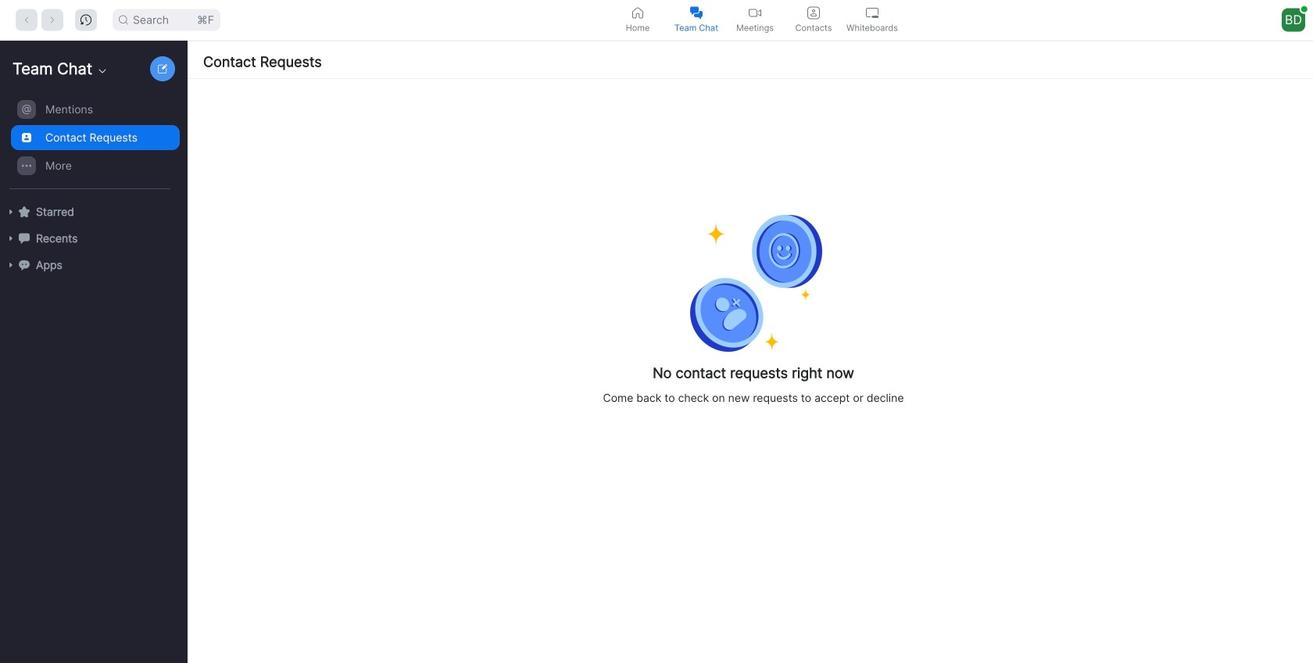 Task type: describe. For each thing, give the bounding box(es) containing it.
magnifier image
[[119, 15, 128, 25]]

star image
[[19, 206, 30, 217]]

magnifier image
[[119, 15, 128, 25]]

history image
[[81, 14, 91, 25]]

chevron down small image
[[96, 65, 109, 77]]

video on image
[[749, 7, 762, 19]]



Task type: vqa. For each thing, say whether or not it's contained in the screenshot.
the leftmost November
no



Task type: locate. For each thing, give the bounding box(es) containing it.
home small image
[[632, 7, 644, 19]]

starred tree item
[[6, 199, 180, 225]]

chevron down small image
[[96, 65, 109, 77]]

apps tree item
[[6, 252, 180, 278]]

triangle right image
[[6, 207, 16, 217], [6, 207, 16, 217]]

new image
[[158, 64, 167, 74]]

tab list
[[609, 0, 902, 40]]

team chat image
[[690, 7, 703, 19], [690, 7, 703, 19]]

chatbot image
[[19, 259, 30, 270], [19, 259, 30, 270]]

chat image
[[19, 233, 30, 244], [19, 233, 30, 244]]

tree
[[0, 94, 185, 294]]

group
[[0, 95, 180, 189]]

new image
[[158, 64, 167, 74]]

whiteboard small image
[[866, 7, 879, 19]]

star image
[[19, 206, 30, 217]]

recents tree item
[[6, 225, 180, 252]]

whiteboard small image
[[866, 7, 879, 19]]

online image
[[1302, 6, 1308, 12], [1302, 6, 1308, 12]]

video on image
[[749, 7, 762, 19]]

triangle right image
[[6, 234, 16, 243], [6, 234, 16, 243], [6, 260, 16, 270], [6, 260, 16, 270]]

profile contact image
[[808, 7, 820, 19], [808, 7, 820, 19]]

history image
[[81, 14, 91, 25]]

home small image
[[632, 7, 644, 19]]



